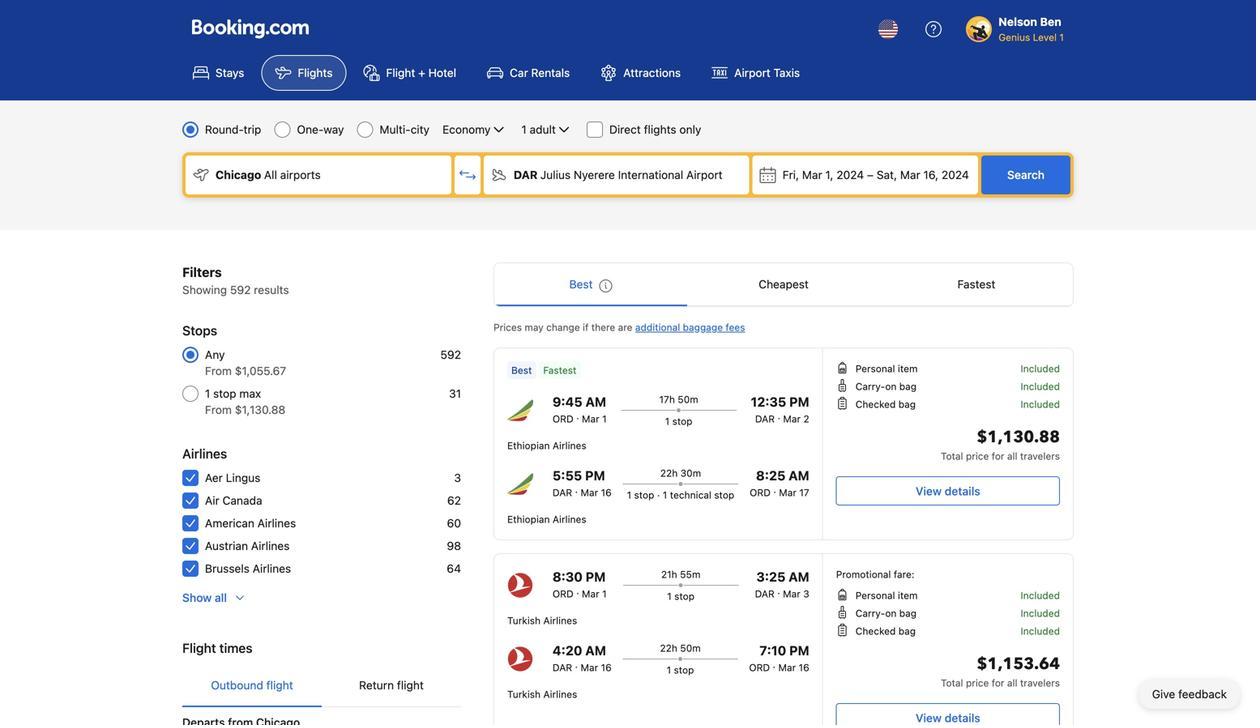 Task type: locate. For each thing, give the bounding box(es) containing it.
1 vertical spatial ethiopian airlines
[[507, 514, 587, 525]]

airport left taxis
[[734, 66, 771, 79]]

am right 3:25
[[789, 569, 809, 585]]

1
[[1060, 32, 1064, 43], [521, 123, 527, 136], [205, 387, 210, 400], [602, 413, 607, 425], [665, 416, 670, 427], [627, 490, 631, 501], [663, 490, 667, 501], [602, 588, 607, 600], [667, 591, 672, 602], [667, 665, 671, 676]]

1 item from the top
[[898, 363, 918, 374]]

1 left adult
[[521, 123, 527, 136]]

flight inside button
[[266, 679, 293, 692]]

592 up 31
[[440, 348, 461, 361]]

attractions link
[[587, 55, 695, 91]]

dar for 4:20 am
[[553, 662, 572, 673]]

8:25
[[756, 468, 786, 483]]

mar inside 9:45 am ord . mar 1
[[582, 413, 600, 425]]

mar inside 3:25 am dar . mar 3
[[783, 588, 801, 600]]

flight for return flight
[[397, 679, 424, 692]]

may
[[525, 322, 544, 333]]

2024 left –
[[837, 168, 864, 182]]

0 vertical spatial travelers
[[1020, 451, 1060, 462]]

1 vertical spatial fastest
[[543, 365, 577, 376]]

mar down 7:10
[[778, 662, 796, 673]]

carry-
[[856, 381, 885, 392], [856, 608, 885, 619]]

0 vertical spatial flight
[[386, 66, 415, 79]]

2 view details from the top
[[916, 712, 980, 725]]

2 travelers from the top
[[1020, 678, 1060, 689]]

0 vertical spatial ethiopian
[[507, 440, 550, 451]]

view details down '$1,153.64 total price for all travelers'
[[916, 712, 980, 725]]

1 view details button from the top
[[836, 477, 1060, 506]]

. inside 3:25 am dar . mar 3
[[777, 585, 780, 596]]

stops
[[182, 323, 217, 338]]

. inside 8:30 pm ord . mar 1
[[576, 585, 579, 596]]

2 view from the top
[[916, 712, 942, 725]]

dar down 12:35
[[755, 413, 775, 425]]

1 vertical spatial ethiopian
[[507, 514, 550, 525]]

pm right 8:30
[[586, 569, 606, 585]]

return flight
[[359, 679, 424, 692]]

. down 3:25
[[777, 585, 780, 596]]

1 checked bag from the top
[[856, 399, 916, 410]]

checked
[[856, 399, 896, 410], [856, 626, 896, 637]]

round-
[[205, 123, 244, 136]]

$1,153.64 total price for all travelers
[[941, 653, 1060, 689]]

stop inside the 1 stop max from $1,130.88
[[213, 387, 236, 400]]

1 vertical spatial from
[[205, 403, 232, 417]]

ord for 8:30 pm
[[553, 588, 574, 600]]

3 inside 3:25 am dar . mar 3
[[803, 588, 809, 600]]

flight
[[266, 679, 293, 692], [397, 679, 424, 692]]

view details button
[[836, 477, 1060, 506], [836, 703, 1060, 725]]

. down 5:55
[[575, 484, 578, 495]]

. inside 12:35 pm dar . mar 2
[[778, 410, 781, 421]]

ord down '9:45'
[[553, 413, 574, 425]]

0 vertical spatial personal item
[[856, 363, 918, 374]]

1 vertical spatial personal item
[[856, 590, 918, 601]]

price inside $1,130.88 total price for all travelers
[[966, 451, 989, 462]]

0 vertical spatial turkish
[[507, 615, 541, 626]]

1 vertical spatial turkish
[[507, 689, 541, 700]]

1 for from the top
[[992, 451, 1005, 462]]

. inside 7:10 pm ord . mar 16
[[773, 659, 776, 670]]

all
[[1007, 451, 1018, 462], [215, 591, 227, 605], [1007, 678, 1018, 689]]

1 horizontal spatial best
[[569, 278, 593, 291]]

mar down 8:30
[[582, 588, 600, 600]]

0 vertical spatial fastest
[[958, 278, 996, 291]]

dar inside 3:25 am dar . mar 3
[[755, 588, 775, 600]]

sat,
[[877, 168, 897, 182]]

1 vertical spatial airport
[[686, 168, 723, 182]]

$1,130.88
[[235, 403, 285, 417], [977, 426, 1060, 449]]

50m for 12:35 pm
[[678, 394, 698, 405]]

fare:
[[894, 569, 915, 580]]

1 inside 8:30 pm ord . mar 1
[[602, 588, 607, 600]]

2 turkish airlines from the top
[[507, 689, 577, 700]]

one-way
[[297, 123, 344, 136]]

dar down 5:55
[[553, 487, 572, 498]]

view for $1,153.64
[[916, 712, 942, 725]]

best image
[[599, 280, 612, 293]]

1 2024 from the left
[[837, 168, 864, 182]]

ord inside 7:10 pm ord . mar 16
[[749, 662, 770, 673]]

for inside $1,130.88 total price for all travelers
[[992, 451, 1005, 462]]

0 vertical spatial carry-
[[856, 381, 885, 392]]

. for 5:55
[[575, 484, 578, 495]]

1 vertical spatial 1 stop
[[667, 591, 695, 602]]

1 vertical spatial checked bag
[[856, 626, 916, 637]]

turkish airlines down 4:20
[[507, 689, 577, 700]]

mar for 8:30 pm
[[582, 588, 600, 600]]

cheapest
[[759, 278, 809, 291]]

2 for from the top
[[992, 678, 1005, 689]]

travelers for $1,153.64
[[1020, 678, 1060, 689]]

flights
[[298, 66, 333, 79]]

1 stop for 9:45 am
[[665, 416, 693, 427]]

cheapest button
[[687, 263, 880, 306]]

from down any from $1,055.67
[[205, 403, 232, 417]]

details
[[945, 485, 980, 498], [945, 712, 980, 725]]

all inside '$1,153.64 total price for all travelers'
[[1007, 678, 1018, 689]]

1 vertical spatial travelers
[[1020, 678, 1060, 689]]

2 carry-on bag from the top
[[856, 608, 917, 619]]

airports
[[280, 168, 321, 182]]

16 for 5:55 pm
[[601, 487, 612, 498]]

0 vertical spatial $1,130.88
[[235, 403, 285, 417]]

2 flight from the left
[[397, 679, 424, 692]]

price inside '$1,153.64 total price for all travelers'
[[966, 678, 989, 689]]

0 vertical spatial for
[[992, 451, 1005, 462]]

tab list containing outbound flight
[[182, 665, 461, 708]]

$1,055.67
[[235, 364, 286, 378]]

. inside 4:20 am dar . mar 16
[[575, 659, 578, 670]]

2 total from the top
[[941, 678, 963, 689]]

american airlines
[[205, 517, 296, 530]]

7:10
[[760, 643, 786, 658]]

1 turkish airlines from the top
[[507, 615, 577, 626]]

airport down only
[[686, 168, 723, 182]]

flight for outbound flight
[[266, 679, 293, 692]]

from down any
[[205, 364, 232, 378]]

flight left the times
[[182, 641, 216, 656]]

mar inside 4:20 am dar . mar 16
[[581, 662, 598, 673]]

2 checked bag from the top
[[856, 626, 916, 637]]

pm inside 8:30 pm ord . mar 1
[[586, 569, 606, 585]]

fastest button
[[880, 263, 1073, 306]]

mar left '17' at right
[[779, 487, 797, 498]]

0 vertical spatial item
[[898, 363, 918, 374]]

1 price from the top
[[966, 451, 989, 462]]

8:30 pm ord . mar 1
[[553, 569, 607, 600]]

1 left ·
[[627, 490, 631, 501]]

view for $1,130.88
[[916, 485, 942, 498]]

1 travelers from the top
[[1020, 451, 1060, 462]]

0 vertical spatial from
[[205, 364, 232, 378]]

3 up 62
[[454, 471, 461, 485]]

1 vertical spatial 22h
[[660, 643, 677, 654]]

0 horizontal spatial tab list
[[182, 665, 461, 708]]

1 vertical spatial flight
[[182, 641, 216, 656]]

1 stop for 8:30 pm
[[667, 591, 695, 602]]

dar down 4:20
[[553, 662, 572, 673]]

tab list containing best
[[494, 263, 1073, 307]]

am for 9:45 am
[[586, 394, 606, 410]]

mar inside 5:55 pm dar . mar 16
[[581, 487, 598, 498]]

mar down '9:45'
[[582, 413, 600, 425]]

additional baggage fees link
[[635, 322, 745, 333]]

best left best icon
[[569, 278, 593, 291]]

dar inside 5:55 pm dar . mar 16
[[553, 487, 572, 498]]

1 down any
[[205, 387, 210, 400]]

mar for 4:20 am
[[581, 662, 598, 673]]

stop left max
[[213, 387, 236, 400]]

view details for $1,130.88
[[916, 485, 980, 498]]

0 vertical spatial total
[[941, 451, 963, 462]]

return
[[359, 679, 394, 692]]

carry-on bag
[[856, 381, 917, 392], [856, 608, 917, 619]]

all for $1,153.64
[[1007, 678, 1018, 689]]

view details
[[916, 485, 980, 498], [916, 712, 980, 725]]

travelers inside $1,130.88 total price for all travelers
[[1020, 451, 1060, 462]]

2 ethiopian airlines from the top
[[507, 514, 587, 525]]

american
[[205, 517, 254, 530]]

2 from from the top
[[205, 403, 232, 417]]

0 vertical spatial on
[[885, 381, 897, 392]]

for for $1,130.88
[[992, 451, 1005, 462]]

1 stop down 17h 50m
[[665, 416, 693, 427]]

50m right 17h on the right of page
[[678, 394, 698, 405]]

mar down 5:55
[[581, 487, 598, 498]]

mar for 7:10 pm
[[778, 662, 796, 673]]

1 details from the top
[[945, 485, 980, 498]]

pm right 7:10
[[789, 643, 809, 658]]

personal item
[[856, 363, 918, 374], [856, 590, 918, 601]]

flight for flight + hotel
[[386, 66, 415, 79]]

total inside '$1,153.64 total price for all travelers'
[[941, 678, 963, 689]]

mar for 5:55 pm
[[581, 487, 598, 498]]

flight right return
[[397, 679, 424, 692]]

ord inside 9:45 am ord . mar 1
[[553, 413, 574, 425]]

0 vertical spatial checked bag
[[856, 399, 916, 410]]

am for 8:25 am
[[789, 468, 809, 483]]

fastest
[[958, 278, 996, 291], [543, 365, 577, 376]]

pm inside 5:55 pm dar . mar 16
[[585, 468, 605, 483]]

brussels
[[205, 562, 250, 575]]

1 flight from the left
[[266, 679, 293, 692]]

2 item from the top
[[898, 590, 918, 601]]

1 right ·
[[663, 490, 667, 501]]

mar inside 7:10 pm ord . mar 16
[[778, 662, 796, 673]]

1 vertical spatial turkish airlines
[[507, 689, 577, 700]]

pm
[[789, 394, 809, 410], [585, 468, 605, 483], [586, 569, 606, 585], [789, 643, 809, 658]]

mar inside 8:30 pm ord . mar 1
[[582, 588, 600, 600]]

. inside 9:45 am ord . mar 1
[[576, 410, 579, 421]]

2 view details button from the top
[[836, 703, 1060, 725]]

1 vertical spatial 592
[[440, 348, 461, 361]]

1 horizontal spatial flight
[[386, 66, 415, 79]]

dar inside 12:35 pm dar . mar 2
[[755, 413, 775, 425]]

am inside the 8:25 am ord . mar 17
[[789, 468, 809, 483]]

1 vertical spatial carry-
[[856, 608, 885, 619]]

0 vertical spatial view
[[916, 485, 942, 498]]

1 from from the top
[[205, 364, 232, 378]]

2 price from the top
[[966, 678, 989, 689]]

0 vertical spatial 3
[[454, 471, 461, 485]]

dar for 3:25 am
[[755, 588, 775, 600]]

view details button down $1,130.88 total price for all travelers
[[836, 477, 1060, 506]]

ethiopian airlines
[[507, 440, 587, 451], [507, 514, 587, 525]]

1 vertical spatial tab list
[[182, 665, 461, 708]]

feedback
[[1178, 688, 1227, 701]]

0 horizontal spatial flight
[[266, 679, 293, 692]]

0 vertical spatial ethiopian airlines
[[507, 440, 587, 451]]

1 vertical spatial details
[[945, 712, 980, 725]]

rentals
[[531, 66, 570, 79]]

2 vertical spatial 1 stop
[[667, 665, 694, 676]]

0 vertical spatial personal
[[856, 363, 895, 374]]

2 vertical spatial all
[[1007, 678, 1018, 689]]

direct flights only
[[609, 123, 701, 136]]

1 personal from the top
[[856, 363, 895, 374]]

ethiopian airlines down 5:55
[[507, 514, 587, 525]]

2 ethiopian from the top
[[507, 514, 550, 525]]

view details down $1,130.88 total price for all travelers
[[916, 485, 980, 498]]

16 inside 4:20 am dar . mar 16
[[601, 662, 612, 673]]

0 horizontal spatial $1,130.88
[[235, 403, 285, 417]]

am for 3:25 am
[[789, 569, 809, 585]]

stop down 21h 55m
[[674, 591, 695, 602]]

attractions
[[623, 66, 681, 79]]

. down 8:30
[[576, 585, 579, 596]]

stop left ·
[[634, 490, 654, 501]]

0 vertical spatial tab list
[[494, 263, 1073, 307]]

12:35
[[751, 394, 786, 410]]

50m
[[678, 394, 698, 405], [680, 643, 701, 654]]

. down 4:20
[[575, 659, 578, 670]]

travelers inside '$1,153.64 total price for all travelers'
[[1020, 678, 1060, 689]]

1 stop max from $1,130.88
[[205, 387, 285, 417]]

max
[[239, 387, 261, 400]]

mar inside the 8:25 am ord . mar 17
[[779, 487, 797, 498]]

are
[[618, 322, 633, 333]]

0 vertical spatial 22h
[[660, 468, 678, 479]]

view
[[916, 485, 942, 498], [916, 712, 942, 725]]

64
[[447, 562, 461, 575]]

1 horizontal spatial 2024
[[942, 168, 969, 182]]

mar left 16,
[[900, 168, 920, 182]]

flight left +
[[386, 66, 415, 79]]

pm inside 7:10 pm ord . mar 16
[[789, 643, 809, 658]]

bag
[[899, 381, 917, 392], [899, 399, 916, 410], [899, 608, 917, 619], [899, 626, 916, 637]]

turkish airlines up 4:20
[[507, 615, 577, 626]]

austrian airlines
[[205, 539, 290, 553]]

from inside any from $1,055.67
[[205, 364, 232, 378]]

mar for 3:25 am
[[783, 588, 801, 600]]

1 vertical spatial view details button
[[836, 703, 1060, 725]]

1 vertical spatial for
[[992, 678, 1005, 689]]

dar left julius
[[514, 168, 538, 182]]

1 inside dropdown button
[[521, 123, 527, 136]]

16 inside 7:10 pm ord . mar 16
[[799, 662, 809, 673]]

50m for 7:10 pm
[[680, 643, 701, 654]]

1 down 22h 50m
[[667, 665, 671, 676]]

1 vertical spatial carry-on bag
[[856, 608, 917, 619]]

16 inside 5:55 pm dar . mar 16
[[601, 487, 612, 498]]

1 right level
[[1060, 32, 1064, 43]]

0 vertical spatial carry-on bag
[[856, 381, 917, 392]]

1 carry-on bag from the top
[[856, 381, 917, 392]]

0 vertical spatial best
[[569, 278, 593, 291]]

am inside 9:45 am ord . mar 1
[[586, 394, 606, 410]]

2 details from the top
[[945, 712, 980, 725]]

1 view details from the top
[[916, 485, 980, 498]]

0 vertical spatial view details
[[916, 485, 980, 498]]

62
[[447, 494, 461, 507]]

. inside the 8:25 am ord . mar 17
[[773, 484, 776, 495]]

55m
[[680, 569, 701, 580]]

1 vertical spatial 3
[[803, 588, 809, 600]]

dar down 3:25
[[755, 588, 775, 600]]

98
[[447, 539, 461, 553]]

pm inside 12:35 pm dar . mar 2
[[789, 394, 809, 410]]

1 vertical spatial personal
[[856, 590, 895, 601]]

0 horizontal spatial 2024
[[837, 168, 864, 182]]

0 vertical spatial airport
[[734, 66, 771, 79]]

6 included from the top
[[1021, 626, 1060, 637]]

1 vertical spatial $1,130.88
[[977, 426, 1060, 449]]

0 vertical spatial details
[[945, 485, 980, 498]]

from
[[205, 364, 232, 378], [205, 403, 232, 417]]

canada
[[223, 494, 262, 507]]

ord down 8:30
[[553, 588, 574, 600]]

1 stop down 21h 55m
[[667, 591, 695, 602]]

best
[[569, 278, 593, 291], [511, 365, 532, 376]]

flights link
[[261, 55, 346, 91]]

airlines down 4:20 am dar . mar 16
[[543, 689, 577, 700]]

adult
[[530, 123, 556, 136]]

ord inside the 8:25 am ord . mar 17
[[750, 487, 771, 498]]

1 horizontal spatial $1,130.88
[[977, 426, 1060, 449]]

airlines down "austrian airlines"
[[253, 562, 291, 575]]

mar left 1,
[[802, 168, 822, 182]]

multi-
[[380, 123, 411, 136]]

22h 30m
[[660, 468, 701, 479]]

1 included from the top
[[1021, 363, 1060, 374]]

mar inside 12:35 pm dar . mar 2
[[783, 413, 801, 425]]

2 on from the top
[[885, 608, 897, 619]]

fri, mar 1, 2024 – sat, mar 16, 2024
[[783, 168, 969, 182]]

lingus
[[226, 471, 260, 485]]

airlines up aer
[[182, 446, 227, 462]]

1 22h from the top
[[660, 468, 678, 479]]

dar inside 4:20 am dar . mar 16
[[553, 662, 572, 673]]

1 total from the top
[[941, 451, 963, 462]]

1 vertical spatial 50m
[[680, 643, 701, 654]]

1 horizontal spatial flight
[[397, 679, 424, 692]]

0 horizontal spatial 592
[[230, 283, 251, 297]]

am inside 4:20 am dar . mar 16
[[585, 643, 606, 658]]

0 vertical spatial all
[[1007, 451, 1018, 462]]

1 horizontal spatial fastest
[[958, 278, 996, 291]]

am right 4:20
[[585, 643, 606, 658]]

am inside 3:25 am dar . mar 3
[[789, 569, 809, 585]]

. for 3:25
[[777, 585, 780, 596]]

dar for 5:55 pm
[[553, 487, 572, 498]]

1 vertical spatial price
[[966, 678, 989, 689]]

0 vertical spatial 592
[[230, 283, 251, 297]]

. down 12:35
[[778, 410, 781, 421]]

any from $1,055.67
[[205, 348, 286, 378]]

pm up '2'
[[789, 394, 809, 410]]

view details button down '$1,153.64 total price for all travelers'
[[836, 703, 1060, 725]]

price
[[966, 451, 989, 462], [966, 678, 989, 689]]

flight
[[386, 66, 415, 79], [182, 641, 216, 656]]

16 for 4:20 am
[[601, 662, 612, 673]]

pm right 5:55
[[585, 468, 605, 483]]

. down '9:45'
[[576, 410, 579, 421]]

1 vertical spatial total
[[941, 678, 963, 689]]

total inside $1,130.88 total price for all travelers
[[941, 451, 963, 462]]

. inside 5:55 pm dar . mar 16
[[575, 484, 578, 495]]

personal
[[856, 363, 895, 374], [856, 590, 895, 601]]

1 up 4:20 am dar . mar 16
[[602, 588, 607, 600]]

1 horizontal spatial tab list
[[494, 263, 1073, 307]]

city
[[411, 123, 430, 136]]

0 vertical spatial 1 stop
[[665, 416, 693, 427]]

best down may
[[511, 365, 532, 376]]

stop down 17h 50m
[[672, 416, 693, 427]]

1 vertical spatial all
[[215, 591, 227, 605]]

ord inside 8:30 pm ord . mar 1
[[553, 588, 574, 600]]

592 left results
[[230, 283, 251, 297]]

0 horizontal spatial flight
[[182, 641, 216, 656]]

total for $1,153.64
[[941, 678, 963, 689]]

ethiopian airlines up 5:55
[[507, 440, 587, 451]]

1 vertical spatial view details
[[916, 712, 980, 725]]

0 vertical spatial turkish airlines
[[507, 615, 577, 626]]

details down $1,130.88 total price for all travelers
[[945, 485, 980, 498]]

hotel
[[428, 66, 456, 79]]

flight inside button
[[397, 679, 424, 692]]

0 vertical spatial 50m
[[678, 394, 698, 405]]

. down 8:25
[[773, 484, 776, 495]]

·
[[657, 490, 660, 501]]

ord down 7:10
[[749, 662, 770, 673]]

nelson ben genius level 1
[[999, 15, 1064, 43]]

0 vertical spatial view details button
[[836, 477, 1060, 506]]

chicago all airports
[[216, 168, 321, 182]]

1 stop down 22h 50m
[[667, 665, 694, 676]]

2024 right 16,
[[942, 168, 969, 182]]

1 inside the 1 stop max from $1,130.88
[[205, 387, 210, 400]]

am up '17' at right
[[789, 468, 809, 483]]

filters showing 592 results
[[182, 265, 289, 297]]

1 up 5:55 pm dar . mar 16
[[602, 413, 607, 425]]

mar for 8:25 am
[[779, 487, 797, 498]]

1 horizontal spatial airport
[[734, 66, 771, 79]]

1 horizontal spatial 3
[[803, 588, 809, 600]]

mar down 4:20
[[581, 662, 598, 673]]

ord for 7:10 pm
[[749, 662, 770, 673]]

1 ethiopian from the top
[[507, 440, 550, 451]]

give feedback button
[[1139, 680, 1240, 709]]

tab list
[[494, 263, 1073, 307], [182, 665, 461, 708]]

booking.com logo image
[[192, 19, 309, 38], [192, 19, 309, 38]]

$1,153.64
[[977, 653, 1060, 676]]

1 vertical spatial item
[[898, 590, 918, 601]]

50m down 55m
[[680, 643, 701, 654]]

0 vertical spatial price
[[966, 451, 989, 462]]

1 adult
[[521, 123, 556, 136]]

22h left 30m
[[660, 468, 678, 479]]

1 view from the top
[[916, 485, 942, 498]]

total for $1,130.88
[[941, 451, 963, 462]]

1 down "21h"
[[667, 591, 672, 602]]

2 22h from the top
[[660, 643, 677, 654]]

0 horizontal spatial best
[[511, 365, 532, 376]]

for for $1,153.64
[[992, 678, 1005, 689]]

ord down 8:25
[[750, 487, 771, 498]]

22h down "21h"
[[660, 643, 677, 654]]

1 vertical spatial on
[[885, 608, 897, 619]]

mar left '2'
[[783, 413, 801, 425]]

mar for 9:45 am
[[582, 413, 600, 425]]

austrian
[[205, 539, 248, 553]]

0 vertical spatial checked
[[856, 399, 896, 410]]

. down 7:10
[[773, 659, 776, 670]]

dar for 12:35 pm
[[755, 413, 775, 425]]

all inside $1,130.88 total price for all travelers
[[1007, 451, 1018, 462]]

for inside '$1,153.64 total price for all travelers'
[[992, 678, 1005, 689]]

am right '9:45'
[[586, 394, 606, 410]]

1 vertical spatial checked
[[856, 626, 896, 637]]

view details button for $1,153.64
[[836, 703, 1060, 725]]

details for $1,153.64
[[945, 712, 980, 725]]

. for 12:35
[[778, 410, 781, 421]]

flight right outbound
[[266, 679, 293, 692]]

0 horizontal spatial 3
[[454, 471, 461, 485]]

details down '$1,153.64 total price for all travelers'
[[945, 712, 980, 725]]

1 vertical spatial view
[[916, 712, 942, 725]]

3 up 7:10 pm ord . mar 16
[[803, 588, 809, 600]]

mar down 3:25
[[783, 588, 801, 600]]



Task type: describe. For each thing, give the bounding box(es) containing it.
16,
[[924, 168, 939, 182]]

aer
[[205, 471, 223, 485]]

best inside button
[[569, 278, 593, 291]]

aer lingus
[[205, 471, 260, 485]]

any
[[205, 348, 225, 361]]

am for 4:20 am
[[585, 643, 606, 658]]

round-trip
[[205, 123, 261, 136]]

0 horizontal spatial airport
[[686, 168, 723, 182]]

1 ethiopian airlines from the top
[[507, 440, 587, 451]]

22h for pm
[[660, 468, 678, 479]]

airlines down 5:55 pm dar . mar 16
[[553, 514, 587, 525]]

airport taxis link
[[698, 55, 814, 91]]

4:20
[[553, 643, 582, 658]]

airlines up 5:55
[[553, 440, 587, 451]]

1 down 17h on the right of page
[[665, 416, 670, 427]]

3:25
[[756, 569, 786, 585]]

2 turkish from the top
[[507, 689, 541, 700]]

best image
[[599, 280, 612, 293]]

price for $1,130.88
[[966, 451, 989, 462]]

multi-city
[[380, 123, 430, 136]]

car rentals
[[510, 66, 570, 79]]

5 included from the top
[[1021, 608, 1060, 619]]

60
[[447, 517, 461, 530]]

12:35 pm dar . mar 2
[[751, 394, 809, 425]]

1 horizontal spatial 592
[[440, 348, 461, 361]]

fri, mar 1, 2024 – sat, mar 16, 2024 button
[[753, 156, 978, 195]]

fastest inside button
[[958, 278, 996, 291]]

airlines up "austrian airlines"
[[257, 517, 296, 530]]

flight for flight times
[[182, 641, 216, 656]]

stop down 22h 50m
[[674, 665, 694, 676]]

price for $1,153.64
[[966, 678, 989, 689]]

only
[[680, 123, 701, 136]]

2 2024 from the left
[[942, 168, 969, 182]]

pm for 12:35 pm
[[789, 394, 809, 410]]

2
[[804, 413, 809, 425]]

4 included from the top
[[1021, 590, 1060, 601]]

airlines up 4:20
[[543, 615, 577, 626]]

economy
[[443, 123, 491, 136]]

17
[[799, 487, 809, 498]]

air canada
[[205, 494, 262, 507]]

dar julius nyerere international airport
[[514, 168, 723, 182]]

there
[[591, 322, 615, 333]]

pm for 8:30 pm
[[586, 569, 606, 585]]

give
[[1152, 688, 1175, 701]]

$1,130.88 inside the 1 stop max from $1,130.88
[[235, 403, 285, 417]]

one-
[[297, 123, 324, 136]]

1 vertical spatial best
[[511, 365, 532, 376]]

if
[[583, 322, 589, 333]]

$1,130.88 inside $1,130.88 total price for all travelers
[[977, 426, 1060, 449]]

5:55
[[553, 468, 582, 483]]

chicago
[[216, 168, 261, 182]]

1 adult button
[[520, 120, 574, 139]]

genius
[[999, 32, 1030, 43]]

7:10 pm ord . mar 16
[[749, 643, 809, 673]]

give feedback
[[1152, 688, 1227, 701]]

22h 50m
[[660, 643, 701, 654]]

ord for 9:45 am
[[553, 413, 574, 425]]

ben
[[1040, 15, 1062, 28]]

change
[[546, 322, 580, 333]]

2 personal from the top
[[856, 590, 895, 601]]

stays link
[[179, 55, 258, 91]]

1 on from the top
[[885, 381, 897, 392]]

all inside button
[[215, 591, 227, 605]]

flight times
[[182, 641, 253, 656]]

9:45
[[553, 394, 582, 410]]

1 personal item from the top
[[856, 363, 918, 374]]

results
[[254, 283, 289, 297]]

1 checked from the top
[[856, 399, 896, 410]]

fri,
[[783, 168, 799, 182]]

22h for am
[[660, 643, 677, 654]]

stays
[[216, 66, 244, 79]]

0 horizontal spatial fastest
[[543, 365, 577, 376]]

outbound flight button
[[182, 665, 322, 707]]

1 inside nelson ben genius level 1
[[1060, 32, 1064, 43]]

1 inside 9:45 am ord . mar 1
[[602, 413, 607, 425]]

. for 4:20
[[575, 659, 578, 670]]

way
[[324, 123, 344, 136]]

additional
[[635, 322, 680, 333]]

592 inside the filters showing 592 results
[[230, 283, 251, 297]]

air
[[205, 494, 219, 507]]

search button
[[981, 156, 1071, 195]]

+
[[418, 66, 425, 79]]

fees
[[726, 322, 745, 333]]

pm for 7:10 pm
[[789, 643, 809, 658]]

2 checked from the top
[[856, 626, 896, 637]]

promotional fare:
[[836, 569, 915, 580]]

nyerere
[[574, 168, 615, 182]]

from inside the 1 stop max from $1,130.88
[[205, 403, 232, 417]]

show all button
[[176, 584, 253, 613]]

1 turkish from the top
[[507, 615, 541, 626]]

8:25 am ord . mar 17
[[750, 468, 809, 498]]

view details for $1,153.64
[[916, 712, 980, 725]]

mar for 12:35 pm
[[783, 413, 801, 425]]

21h
[[661, 569, 677, 580]]

17h
[[659, 394, 675, 405]]

stop right the technical
[[714, 490, 734, 501]]

return flight button
[[322, 665, 461, 707]]

airlines down american airlines
[[251, 539, 290, 553]]

nelson
[[999, 15, 1037, 28]]

show all
[[182, 591, 227, 605]]

. for 8:30
[[576, 585, 579, 596]]

–
[[867, 168, 874, 182]]

pm for 5:55 pm
[[585, 468, 605, 483]]

3 included from the top
[[1021, 399, 1060, 410]]

2 personal item from the top
[[856, 590, 918, 601]]

8:30
[[553, 569, 583, 585]]

car rentals link
[[473, 55, 584, 91]]

3:25 am dar . mar 3
[[755, 569, 809, 600]]

technical
[[670, 490, 712, 501]]

view details button for $1,130.88
[[836, 477, 1060, 506]]

5:55 pm dar . mar 16
[[553, 468, 612, 498]]

all
[[264, 168, 277, 182]]

all for $1,130.88
[[1007, 451, 1018, 462]]

17h 50m
[[659, 394, 698, 405]]

baggage
[[683, 322, 723, 333]]

show
[[182, 591, 212, 605]]

promotional
[[836, 569, 891, 580]]

international
[[618, 168, 683, 182]]

outbound
[[211, 679, 263, 692]]

16 for 7:10 pm
[[799, 662, 809, 673]]

$1,130.88 total price for all travelers
[[941, 426, 1060, 462]]

. for 8:25
[[773, 484, 776, 495]]

showing
[[182, 283, 227, 297]]

level
[[1033, 32, 1057, 43]]

taxis
[[774, 66, 800, 79]]

brussels airlines
[[205, 562, 291, 575]]

1 carry- from the top
[[856, 381, 885, 392]]

travelers for $1,130.88
[[1020, 451, 1060, 462]]

details for $1,130.88
[[945, 485, 980, 498]]

times
[[219, 641, 253, 656]]

search
[[1007, 168, 1045, 182]]

. for 9:45
[[576, 410, 579, 421]]

1 stop · 1 technical stop
[[627, 490, 734, 501]]

2 carry- from the top
[[856, 608, 885, 619]]

30m
[[680, 468, 701, 479]]

2 included from the top
[[1021, 381, 1060, 392]]

1 stop for 4:20 am
[[667, 665, 694, 676]]

. for 7:10
[[773, 659, 776, 670]]

airport taxis
[[734, 66, 800, 79]]

ord for 8:25 am
[[750, 487, 771, 498]]



Task type: vqa. For each thing, say whether or not it's contained in the screenshot.
Outbound
yes



